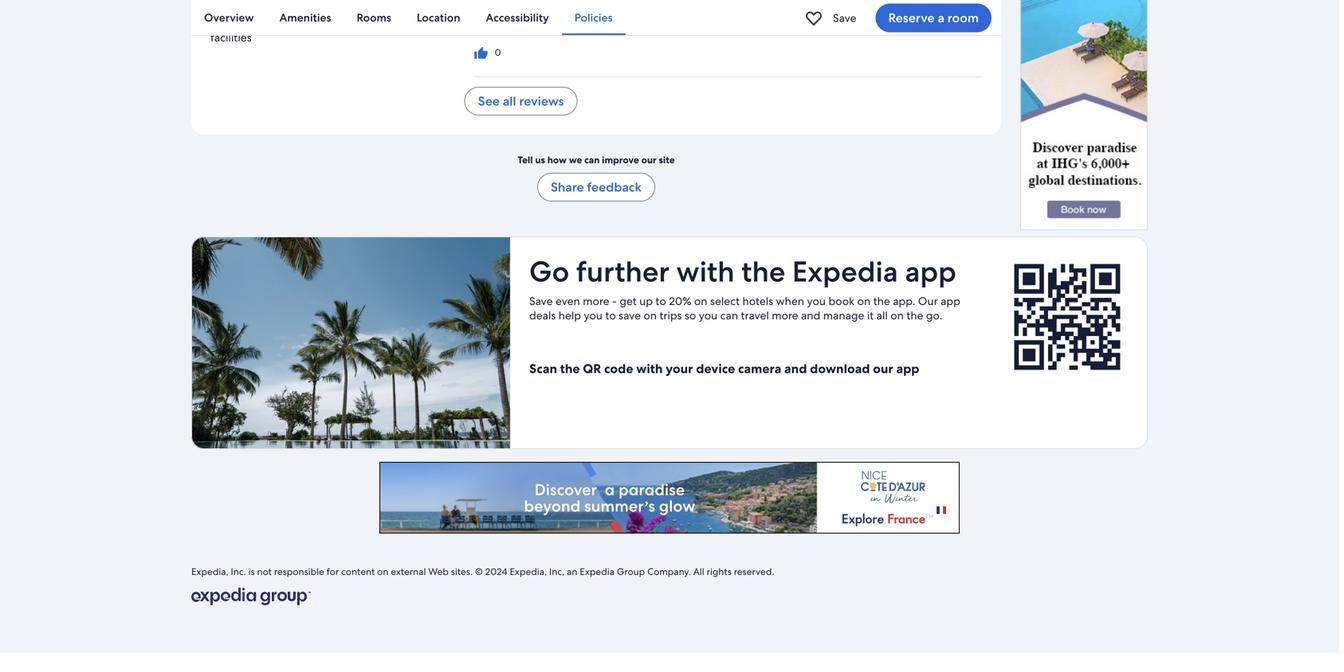 Task type: locate. For each thing, give the bounding box(es) containing it.
personable,
[[474, 3, 533, 18]]

0 horizontal spatial expedia,
[[191, 566, 229, 578]]

tell
[[518, 154, 533, 166]]

you right the help
[[584, 309, 603, 323]]

0 vertical spatial and
[[801, 309, 821, 323]]

personable, helpful, considerate staff.
[[474, 3, 664, 18]]

can left the travel
[[721, 309, 738, 323]]

expedia right the an
[[580, 566, 615, 578]]

1 horizontal spatial our
[[873, 361, 894, 378]]

save right the save property to a trip checkbox
[[833, 11, 857, 25]]

with left the your on the bottom
[[636, 361, 663, 378]]

on
[[694, 294, 708, 309], [858, 294, 871, 309], [644, 309, 657, 323], [891, 309, 904, 323], [377, 566, 389, 578]]

0 horizontal spatial save
[[529, 294, 553, 309]]

you
[[807, 294, 826, 309], [584, 309, 603, 323], [699, 309, 718, 323]]

how
[[548, 154, 567, 166]]

1 horizontal spatial can
[[721, 309, 738, 323]]

0 vertical spatial all
[[503, 93, 516, 110]]

room
[[948, 10, 979, 26]]

0 horizontal spatial you
[[584, 309, 603, 323]]

app
[[905, 253, 957, 291], [941, 294, 961, 309], [897, 361, 920, 378]]

reserve
[[889, 10, 935, 26]]

2 expedia, from the left
[[510, 566, 547, 578]]

facilities
[[210, 30, 252, 45]]

see all reviews button
[[465, 87, 578, 116]]

us
[[535, 154, 545, 166]]

all right it
[[877, 309, 888, 323]]

feedback
[[587, 179, 642, 196]]

20%
[[669, 294, 692, 309]]

0 vertical spatial our
[[642, 154, 657, 166]]

can
[[585, 154, 600, 166], [721, 309, 738, 323]]

expedia, left inc,
[[510, 566, 547, 578]]

1 vertical spatial with
[[636, 361, 663, 378]]

1 expedia, from the left
[[191, 566, 229, 578]]

2024 down personable, helpful, considerate staff. at the top of page
[[565, 24, 587, 36]]

see
[[478, 93, 500, 110]]

a
[[938, 10, 945, 26]]

expedia,
[[191, 566, 229, 578], [510, 566, 547, 578]]

to left save
[[606, 309, 616, 323]]

0 horizontal spatial can
[[585, 154, 600, 166]]

1 vertical spatial can
[[721, 309, 738, 323]]

and left manage
[[801, 309, 821, 323]]

accessibility link
[[473, 0, 562, 35]]

2024 right ©
[[485, 566, 508, 578]]

our
[[642, 154, 657, 166], [873, 361, 894, 378]]

the left go.
[[907, 309, 924, 323]]

save
[[833, 11, 857, 25], [529, 294, 553, 309]]

0 vertical spatial save
[[833, 11, 857, 25]]

all
[[503, 93, 516, 110], [877, 309, 888, 323]]

the up hotels
[[742, 253, 786, 291]]

app up our
[[905, 253, 957, 291]]

on right book
[[858, 294, 871, 309]]

all right see
[[503, 93, 516, 110]]

our inside go further with the expedia app region
[[873, 361, 894, 378]]

1 vertical spatial save
[[529, 294, 553, 309]]

the
[[742, 253, 786, 291], [874, 294, 890, 309], [907, 309, 924, 323], [560, 361, 580, 378]]

in
[[537, 24, 545, 36]]

go.
[[926, 309, 943, 323]]

1 vertical spatial all
[[877, 309, 888, 323]]

expedia
[[792, 253, 898, 291], [580, 566, 615, 578]]

app right our
[[941, 294, 961, 309]]

on right save
[[644, 309, 657, 323]]

you right 'so' at the right of page
[[699, 309, 718, 323]]

list
[[191, 0, 1001, 35]]

2 vertical spatial app
[[897, 361, 920, 378]]

expedia group logo image
[[191, 588, 311, 606]]

more left -
[[583, 294, 610, 309]]

our right download
[[873, 361, 894, 378]]

save inside 'go further with the expedia app save even more - get up to 20% on select hotels when you book on the app. our app deals help you to save on trips so you can travel more and manage it all on the go.'
[[529, 294, 553, 309]]

0 horizontal spatial expedia
[[580, 566, 615, 578]]

all
[[693, 566, 705, 578]]

we
[[569, 154, 582, 166]]

stayed
[[474, 24, 504, 36]]

company.
[[648, 566, 691, 578]]

your
[[666, 361, 693, 378]]

book
[[829, 294, 855, 309]]

1 horizontal spatial expedia,
[[510, 566, 547, 578]]

1 vertical spatial our
[[873, 361, 894, 378]]

on right it
[[891, 309, 904, 323]]

0 horizontal spatial all
[[503, 93, 516, 110]]

0 vertical spatial with
[[677, 253, 735, 291]]

considerate
[[577, 3, 636, 18]]

can right we at the left top of the page
[[585, 154, 600, 166]]

save left the "even"
[[529, 294, 553, 309]]

content
[[341, 566, 375, 578]]

0 horizontal spatial to
[[606, 309, 616, 323]]

expedia up book
[[792, 253, 898, 291]]

code
[[604, 361, 633, 378]]

1 horizontal spatial expedia
[[792, 253, 898, 291]]

to right the up
[[656, 294, 666, 309]]

responsible
[[274, 566, 324, 578]]

overview link
[[191, 0, 267, 35]]

0
[[495, 46, 501, 59]]

amenities link
[[267, 0, 344, 35]]

more right the travel
[[772, 309, 799, 323]]

external
[[391, 566, 426, 578]]

more
[[583, 294, 610, 309], [772, 309, 799, 323]]

all inside see all reviews button
[[503, 93, 516, 110]]

conditions
[[257, 16, 310, 30]]

1 vertical spatial expedia
[[580, 566, 615, 578]]

night
[[512, 24, 535, 36]]

to
[[656, 294, 666, 309], [606, 309, 616, 323]]

-
[[612, 294, 617, 309]]

expedia, left inc.
[[191, 566, 229, 578]]

overview
[[204, 10, 254, 25]]

location link
[[404, 0, 473, 35]]

can inside 'go further with the expedia app save even more - get up to 20% on select hotels when you book on the app. our app deals help you to save on trips so you can travel more and manage it all on the go.'
[[721, 309, 738, 323]]

0 vertical spatial 2024
[[565, 24, 587, 36]]

expedia inside 'go further with the expedia app save even more - get up to 20% on select hotels when you book on the app. our app deals help you to save on trips so you can travel more and manage it all on the go.'
[[792, 253, 898, 291]]

0 horizontal spatial 2024
[[485, 566, 508, 578]]

1 horizontal spatial with
[[677, 253, 735, 291]]

with up select
[[677, 253, 735, 291]]

reserved.
[[734, 566, 775, 578]]

1 vertical spatial 2024
[[485, 566, 508, 578]]

our left site
[[642, 154, 657, 166]]

0 vertical spatial expedia
[[792, 253, 898, 291]]

amenities
[[280, 10, 331, 25]]

share
[[551, 179, 584, 196]]

sites.
[[451, 566, 473, 578]]

for
[[327, 566, 339, 578]]

help
[[559, 309, 581, 323]]

you left book
[[807, 294, 826, 309]]

an
[[567, 566, 578, 578]]

stayed 1 night in jan 2024
[[474, 24, 587, 36]]

1 horizontal spatial save
[[833, 11, 857, 25]]

2024
[[565, 24, 587, 36], [485, 566, 508, 578]]

expedia, inc. is not responsible for content on external web sites. © 2024 expedia, inc, an expedia group company. all rights reserved.
[[191, 566, 775, 578]]

app down app.
[[897, 361, 920, 378]]

1 horizontal spatial all
[[877, 309, 888, 323]]

and
[[801, 309, 821, 323], [785, 361, 807, 378]]

get
[[620, 294, 637, 309]]

and right camera
[[785, 361, 807, 378]]

0 vertical spatial app
[[905, 253, 957, 291]]

site
[[659, 154, 675, 166]]

scan
[[529, 361, 557, 378]]



Task type: vqa. For each thing, say whether or not it's contained in the screenshot.
The Sign In
no



Task type: describe. For each thing, give the bounding box(es) containing it.
1 horizontal spatial to
[[656, 294, 666, 309]]

share feedback
[[551, 179, 642, 196]]

select
[[710, 294, 740, 309]]

0 horizontal spatial with
[[636, 361, 663, 378]]

travel
[[741, 309, 769, 323]]

up
[[640, 294, 653, 309]]

0 horizontal spatial our
[[642, 154, 657, 166]]

app.
[[893, 294, 916, 309]]

qr
[[583, 361, 601, 378]]

and inside 'go further with the expedia app save even more - get up to 20% on select hotels when you book on the app. our app deals help you to save on trips so you can travel more and manage it all on the go.'
[[801, 309, 821, 323]]

is
[[248, 566, 255, 578]]

on right the 20%
[[694, 294, 708, 309]]

scan the qr code with your device camera and download our app
[[529, 361, 920, 378]]

qr code image
[[1006, 256, 1129, 379]]

0 vertical spatial can
[[585, 154, 600, 166]]

policies link
[[562, 0, 626, 35]]

©
[[475, 566, 483, 578]]

location
[[417, 10, 460, 25]]

all inside 'go further with the expedia app save even more - get up to 20% on select hotels when you book on the app. our app deals help you to save on trips so you can travel more and manage it all on the go.'
[[877, 309, 888, 323]]

the left app.
[[874, 294, 890, 309]]

group
[[617, 566, 645, 578]]

the left qr
[[560, 361, 580, 378]]

jan
[[547, 24, 563, 36]]

accessibility
[[486, 10, 549, 25]]

inc,
[[549, 566, 565, 578]]

rooms link
[[344, 0, 404, 35]]

property conditions & facilities
[[210, 16, 321, 45]]

property
[[210, 16, 254, 30]]

policies
[[575, 10, 613, 25]]

save
[[619, 309, 641, 323]]

not
[[257, 566, 272, 578]]

1 horizontal spatial more
[[772, 309, 799, 323]]

so
[[685, 309, 696, 323]]

medium image
[[474, 46, 489, 61]]

see all reviews
[[478, 93, 564, 110]]

2 horizontal spatial you
[[807, 294, 826, 309]]

reserve a room button
[[876, 4, 992, 32]]

with inside 'go further with the expedia app save even more - get up to 20% on select hotels when you book on the app. our app deals help you to save on trips so you can travel more and manage it all on the go.'
[[677, 253, 735, 291]]

0 horizontal spatial more
[[583, 294, 610, 309]]

1 vertical spatial app
[[941, 294, 961, 309]]

tell us how we can improve our site
[[518, 154, 675, 166]]

web
[[428, 566, 449, 578]]

9.0 out of 10 element
[[210, 0, 333, 16]]

rooms
[[357, 10, 391, 25]]

trips
[[660, 309, 682, 323]]

rights
[[707, 566, 732, 578]]

list containing overview
[[191, 0, 1001, 35]]

share feedback link
[[537, 173, 655, 202]]

go further with the expedia app region
[[529, 253, 974, 384]]

it
[[867, 309, 874, 323]]

go further with the expedia app save even more - get up to 20% on select hotels when you book on the app. our app deals help you to save on trips so you can travel more and manage it all on the go.
[[529, 253, 961, 323]]

&
[[313, 16, 321, 30]]

reserve a room
[[889, 10, 979, 26]]

when
[[776, 294, 805, 309]]

inc.
[[231, 566, 246, 578]]

1
[[506, 24, 509, 36]]

camera
[[738, 361, 782, 378]]

deals
[[529, 309, 556, 323]]

manage
[[823, 309, 865, 323]]

Save property to a trip checkbox
[[801, 5, 827, 31]]

even
[[556, 294, 580, 309]]

helpful,
[[536, 3, 574, 18]]

hotels
[[743, 294, 774, 309]]

our
[[918, 294, 938, 309]]

1 horizontal spatial 2024
[[565, 24, 587, 36]]

improve
[[602, 154, 639, 166]]

go
[[529, 253, 570, 291]]

reviews
[[519, 93, 564, 110]]

0 button
[[474, 46, 501, 61]]

staff.
[[639, 3, 664, 18]]

download
[[810, 361, 870, 378]]

further
[[576, 253, 670, 291]]

on right 'content'
[[377, 566, 389, 578]]

1 vertical spatial and
[[785, 361, 807, 378]]

device
[[696, 361, 735, 378]]

1 horizontal spatial you
[[699, 309, 718, 323]]



